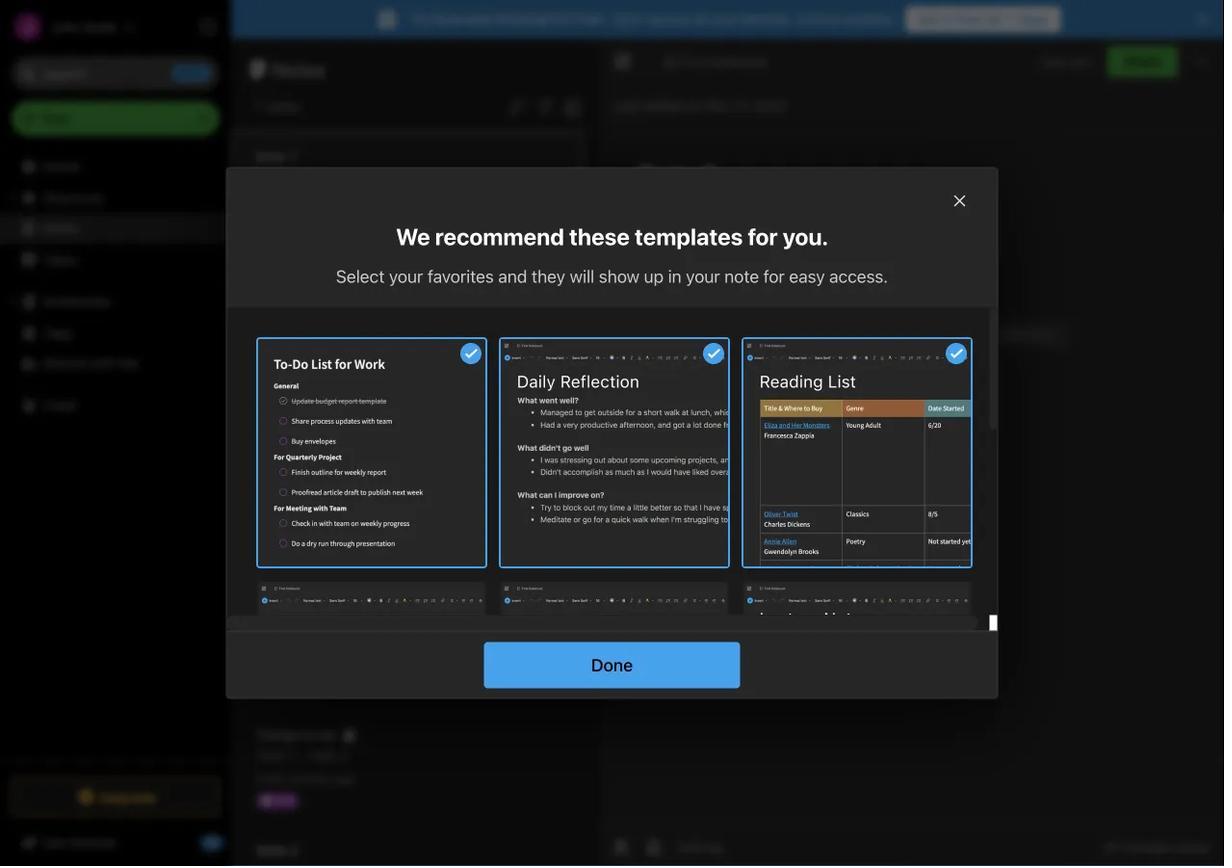 Task type: locate. For each thing, give the bounding box(es) containing it.
0 vertical spatial and
[[498, 266, 527, 287]]

note
[[725, 266, 759, 287]]

1 note from the top
[[256, 380, 287, 396]]

2
[[304, 421, 312, 436], [340, 747, 348, 763], [290, 843, 299, 858]]

evernote
[[435, 11, 492, 27]]

take
[[295, 345, 321, 361]]

0 vertical spatial ago
[[335, 541, 355, 554]]

1 vertical spatial 2
[[340, 747, 348, 763]]

all right finish)
[[364, 285, 378, 301]]

note left 4
[[256, 380, 287, 396]]

days
[[1019, 11, 1050, 27]]

1 vertical spatial notes
[[42, 220, 79, 236]]

we
[[396, 223, 430, 250]]

all up book,
[[256, 325, 270, 341]]

4 note from the top
[[256, 843, 287, 858]]

note 2 button
[[231, 825, 584, 866]]

minutes for do
[[289, 541, 332, 554]]

tree
[[0, 151, 231, 760]]

a for do now do soon for the future
[[256, 541, 263, 554]]

note window element
[[598, 39, 1225, 866]]

note 1 button
[[231, 593, 584, 709]]

1 horizontal spatial well?
[[514, 400, 545, 416]]

project down went
[[256, 421, 300, 436]]

a
[[488, 325, 495, 341], [256, 541, 263, 554], [256, 772, 263, 786]]

few
[[266, 541, 285, 554], [266, 772, 285, 786]]

been
[[491, 285, 522, 301]]

what left "can"
[[316, 421, 348, 436]]

2 vertical spatial now
[[277, 516, 303, 532]]

tree containing home
[[0, 151, 231, 760]]

2 vertical spatial 7
[[289, 149, 297, 165]]

reading
[[437, 325, 484, 341]]

note left "3"
[[256, 496, 287, 512]]

1 vertical spatial a few minutes ago
[[256, 772, 355, 786]]

1 vertical spatial just
[[256, 444, 279, 457]]

the up keep
[[382, 285, 402, 301]]

bote 7 button
[[231, 131, 584, 247]]

a down things
[[256, 772, 263, 786]]

1 inside the what went well? project 1 what didn't go well? project 2 what can i improve on? project3
[[409, 400, 415, 416]]

notes
[[273, 58, 326, 80], [42, 220, 79, 236]]

1 do from the left
[[256, 516, 274, 532]]

1 vertical spatial a
[[256, 541, 263, 554]]

well? right the go
[[514, 400, 545, 416]]

across
[[649, 11, 690, 27]]

0 vertical spatial notes
[[273, 58, 326, 80]]

1 down 0/3
[[290, 611, 297, 627]]

do now do soon for the future
[[256, 516, 447, 532]]

1 inside button
[[290, 611, 297, 627]]

1 vertical spatial and
[[356, 305, 380, 321]]

1 up improve
[[409, 400, 415, 416]]

well?
[[326, 400, 357, 416], [514, 400, 545, 416]]

in
[[668, 266, 682, 287], [274, 325, 285, 341]]

project3
[[465, 421, 517, 436]]

what down note 4
[[256, 400, 289, 416]]

expand notebooks image
[[5, 294, 20, 309]]

ago down soon in the left of the page
[[335, 541, 355, 554]]

do
[[256, 516, 274, 532], [307, 516, 324, 532]]

2 right -
[[340, 747, 348, 763]]

0 horizontal spatial task
[[256, 747, 285, 763]]

1 horizontal spatial project
[[361, 400, 405, 416]]

7
[[1008, 11, 1016, 27], [254, 99, 262, 115], [289, 149, 297, 165]]

0 vertical spatial just now
[[256, 328, 305, 342]]

7 notes
[[254, 99, 300, 115]]

tags
[[43, 324, 73, 340]]

2 vertical spatial 1
[[288, 747, 294, 763]]

0 vertical spatial a few minutes ago
[[256, 541, 355, 554]]

now
[[283, 328, 305, 342], [283, 444, 305, 457], [277, 516, 303, 532]]

0 vertical spatial few
[[266, 541, 285, 554]]

a few minutes ago for do
[[256, 541, 355, 554]]

keep
[[383, 305, 413, 321]]

in right up
[[668, 266, 682, 287]]

note 1
[[256, 611, 297, 627]]

1 vertical spatial in
[[274, 325, 285, 341]]

few for do
[[266, 541, 285, 554]]

0 horizontal spatial and
[[356, 305, 380, 321]]

try evernote personal for free: sync across all your devices. cancel anytime.
[[411, 11, 897, 27]]

your
[[711, 11, 738, 27], [389, 266, 423, 287], [686, 266, 720, 287], [417, 305, 444, 321]]

1 vertical spatial to
[[303, 727, 316, 743]]

0 horizontal spatial 2
[[290, 843, 299, 858]]

minutes up 0/3
[[289, 541, 332, 554]]

1 left -
[[288, 747, 294, 763]]

notes up tasks
[[42, 220, 79, 236]]

ago for soon
[[335, 541, 355, 554]]

1 ago from the top
[[335, 541, 355, 554]]

ideas
[[448, 305, 481, 321]]

the right for at the left
[[386, 516, 406, 532]]

and left they
[[498, 266, 527, 287]]

on?
[[439, 421, 461, 436]]

book,
[[256, 345, 291, 361]]

2 minutes from the top
[[289, 772, 332, 786]]

0 horizontal spatial well?
[[326, 400, 357, 416]]

you
[[1071, 54, 1092, 69]]

note down the 0/2
[[256, 843, 287, 858]]

new button
[[12, 101, 220, 136]]

1 vertical spatial 1
[[290, 611, 297, 627]]

shortcuts button
[[0, 182, 230, 213]]

1 well? from the left
[[326, 400, 357, 416]]

0 vertical spatial 2
[[304, 421, 312, 436]]

0 vertical spatial just
[[256, 328, 279, 342]]

7 left notes
[[254, 99, 262, 115]]

1 horizontal spatial task
[[308, 747, 336, 763]]

0 horizontal spatial in
[[274, 325, 285, 341]]

0 vertical spatial 1
[[409, 400, 415, 416]]

1 horizontal spatial and
[[498, 266, 527, 287]]

1 horizontal spatial what
[[316, 421, 348, 436]]

0 vertical spatial the
[[382, 285, 402, 301]]

a down 'about'
[[488, 325, 495, 341]]

1 vertical spatial project
[[256, 421, 300, 436]]

2 just now from the top
[[256, 444, 305, 457]]

edited
[[644, 98, 683, 114]]

ago
[[335, 541, 355, 554], [335, 772, 355, 786]]

None search field
[[25, 56, 206, 91]]

notes up notes
[[273, 58, 326, 80]]

1 vertical spatial 7
[[254, 99, 262, 115]]

what
[[256, 400, 289, 416], [418, 400, 451, 416], [316, 421, 348, 436]]

0 vertical spatial to
[[309, 305, 321, 321]]

just now
[[256, 328, 305, 342], [256, 444, 305, 457]]

in down wanting at the top of the page
[[274, 325, 285, 341]]

project up i
[[361, 400, 405, 416]]

well? up "can"
[[326, 400, 357, 416]]

1 horizontal spatial in
[[668, 266, 682, 287]]

1 vertical spatial ago
[[335, 772, 355, 786]]

what up on?
[[418, 400, 451, 416]]

1 task from the left
[[256, 747, 285, 763]]

7 right bote
[[289, 149, 297, 165]]

note preview image
[[258, 339, 485, 566], [501, 339, 728, 566], [743, 339, 971, 566], [258, 581, 485, 809], [501, 581, 728, 809], [743, 581, 971, 809]]

just now down went
[[256, 444, 305, 457]]

for right free
[[986, 11, 1004, 27]]

anytime.
[[844, 11, 897, 27]]

a down note 3
[[256, 541, 263, 554]]

minutes down task 1 - task 2
[[289, 772, 332, 786]]

go
[[494, 400, 510, 416]]

add tag image
[[643, 835, 666, 858]]

0 vertical spatial minutes
[[289, 541, 332, 554]]

on
[[687, 98, 702, 114]]

now up take
[[283, 328, 305, 342]]

1 horizontal spatial do
[[307, 516, 324, 532]]

2 vertical spatial a
[[256, 772, 263, 786]]

1 vertical spatial just now
[[256, 444, 305, 457]]

we recommend these templates for you.
[[396, 223, 828, 250]]

2 down went
[[304, 421, 312, 436]]

went
[[293, 400, 323, 416]]

1 a few minutes ago from the top
[[256, 541, 355, 554]]

them
[[524, 305, 556, 321]]

your up keep
[[389, 266, 423, 287]]

1 vertical spatial all
[[364, 285, 378, 301]]

if
[[383, 325, 391, 341]]

2 note from the top
[[256, 496, 287, 512]]

to left do
[[303, 727, 316, 743]]

0 vertical spatial project
[[361, 400, 405, 416]]

changes
[[1122, 840, 1171, 854]]

2023
[[754, 98, 786, 114]]

just up note 3
[[256, 444, 279, 457]]

2 down the 0/2
[[290, 843, 299, 858]]

just up book,
[[256, 328, 279, 342]]

2 ago from the top
[[335, 772, 355, 786]]

task down things
[[256, 747, 285, 763]]

do left soon in the left of the page
[[307, 516, 324, 532]]

now down "3"
[[277, 516, 303, 532]]

7 left days
[[1008, 11, 1016, 27]]

2 vertical spatial 2
[[290, 843, 299, 858]]

few up 0/3
[[266, 541, 285, 554]]

note down 0/3
[[256, 611, 287, 627]]

1 for note 1
[[290, 611, 297, 627]]

the
[[382, 285, 402, 301], [386, 516, 406, 532]]

free
[[956, 11, 983, 27]]

do down note 3
[[256, 516, 274, 532]]

Note Editor text field
[[598, 131, 1225, 827]]

project
[[361, 400, 405, 416], [256, 421, 300, 436]]

2 horizontal spatial 7
[[1008, 11, 1016, 27]]

1 horizontal spatial 2
[[304, 421, 312, 436]]

task
[[256, 747, 285, 763], [308, 747, 336, 763]]

ago down do
[[335, 772, 355, 786]]

favorites
[[428, 266, 494, 287]]

0 vertical spatial a
[[488, 325, 495, 341]]

2 horizontal spatial all
[[693, 11, 707, 27]]

2 just from the top
[[256, 444, 279, 457]]

1 vertical spatial the
[[386, 516, 406, 532]]

recommend
[[435, 223, 564, 250]]

it
[[944, 11, 953, 27]]

all
[[1104, 840, 1119, 854]]

0 horizontal spatial notes
[[42, 220, 79, 236]]

just now up book,
[[256, 328, 305, 342]]

and up 'tip:'
[[356, 305, 380, 321]]

1 vertical spatial now
[[283, 444, 305, 457]]

0 horizontal spatial do
[[256, 516, 274, 532]]

2 inside the "note 2" button
[[290, 843, 299, 858]]

your down books
[[417, 305, 444, 321]]

to inside start (and finish) all the books you've been wanting to read and keep your ideas about them all in one place. tip: if you're reading a physical book, take pictu...
[[309, 305, 321, 321]]

close image
[[949, 189, 972, 212]]

3 note from the top
[[256, 611, 287, 627]]

just
[[256, 328, 279, 342], [256, 444, 279, 457]]

2 few from the top
[[266, 772, 285, 786]]

0 horizontal spatial all
[[256, 325, 270, 341]]

1 vertical spatial few
[[266, 772, 285, 786]]

all
[[693, 11, 707, 27], [364, 285, 378, 301], [256, 325, 270, 341]]

now down went
[[283, 444, 305, 457]]

1 vertical spatial minutes
[[289, 772, 332, 786]]

upgrade button
[[12, 777, 220, 816]]

home
[[42, 158, 79, 174]]

few up the 0/2
[[266, 772, 285, 786]]

1
[[409, 400, 415, 416], [290, 611, 297, 627], [288, 747, 294, 763]]

tasks
[[42, 251, 77, 267]]

place.
[[315, 325, 353, 341]]

a few minutes ago
[[256, 541, 355, 554], [256, 772, 355, 786]]

task down do
[[308, 747, 336, 763]]

tasks button
[[0, 244, 230, 275]]

all right across
[[693, 11, 707, 27]]

1 few from the top
[[266, 541, 285, 554]]

1 minutes from the top
[[289, 541, 332, 554]]

start (and finish) all the books you've been wanting to read and keep your ideas about them all in one place. tip: if you're reading a physical book, take pictu...
[[256, 285, 556, 361]]

a few minutes ago up 0/3
[[256, 541, 355, 554]]

2 vertical spatial all
[[256, 325, 270, 341]]

to down (and
[[309, 305, 321, 321]]

2 a few minutes ago from the top
[[256, 772, 355, 786]]

a few minutes ago down task 1 - task 2
[[256, 772, 355, 786]]



Task type: describe. For each thing, give the bounding box(es) containing it.
notes
[[266, 99, 300, 115]]

all changes saved
[[1104, 840, 1209, 854]]

bote
[[256, 149, 286, 165]]

done button
[[484, 642, 740, 688]]

soon
[[328, 516, 358, 532]]

0 horizontal spatial 7
[[254, 99, 262, 115]]

free:
[[575, 11, 608, 27]]

you.
[[783, 223, 828, 250]]

saved
[[1175, 840, 1209, 854]]

for inside button
[[986, 11, 1004, 27]]

minutes for -
[[289, 772, 332, 786]]

2 do from the left
[[307, 516, 324, 532]]

you've
[[447, 285, 488, 301]]

things to do
[[256, 727, 336, 743]]

last edited on nov 17, 2023
[[614, 98, 786, 114]]

2 horizontal spatial what
[[418, 400, 451, 416]]

share
[[1124, 53, 1162, 69]]

first
[[681, 54, 707, 69]]

your inside start (and finish) all the books you've been wanting to read and keep your ideas about them all in one place. tip: if you're reading a physical book, take pictu...
[[417, 305, 444, 321]]

wanting
[[256, 305, 305, 321]]

expand note image
[[612, 50, 635, 73]]

Search text field
[[25, 56, 206, 91]]

1 just now from the top
[[256, 328, 305, 342]]

1 horizontal spatial notes
[[273, 58, 326, 80]]

try
[[411, 11, 431, 27]]

finish)
[[322, 285, 361, 301]]

i
[[378, 421, 382, 436]]

add a reminder image
[[610, 835, 633, 858]]

one
[[288, 325, 311, 341]]

templates
[[635, 223, 743, 250]]

4
[[290, 380, 299, 396]]

shared with me link
[[0, 348, 230, 379]]

1 horizontal spatial all
[[364, 285, 378, 301]]

things
[[256, 727, 300, 743]]

for right note
[[764, 266, 785, 287]]

notebook
[[710, 54, 767, 69]]

trash
[[42, 397, 77, 413]]

few for task
[[266, 772, 285, 786]]

a inside start (and finish) all the books you've been wanting to read and keep your ideas about them all in one place. tip: if you're reading a physical book, take pictu...
[[488, 325, 495, 341]]

for left you.
[[748, 223, 778, 250]]

tags button
[[0, 317, 230, 348]]

2 horizontal spatial 2
[[340, 747, 348, 763]]

1 horizontal spatial 7
[[289, 149, 297, 165]]

shortcuts
[[43, 190, 104, 205]]

last
[[614, 98, 640, 114]]

0 vertical spatial now
[[283, 328, 305, 342]]

select your favorites and they will show up in your note for easy access.
[[336, 266, 888, 287]]

2 inside the what went well? project 1 what didn't go well? project 2 what can i improve on? project3
[[304, 421, 312, 436]]

for left free: in the left of the page
[[554, 11, 572, 27]]

and inside start (and finish) all the books you've been wanting to read and keep your ideas about them all in one place. tip: if you're reading a physical book, take pictu...
[[356, 305, 380, 321]]

your up first notebook
[[711, 11, 738, 27]]

2 task from the left
[[308, 747, 336, 763]]

upgrade
[[100, 789, 157, 805]]

what went well? project 1 what didn't go well? project 2 what can i improve on? project3
[[256, 400, 545, 436]]

3
[[290, 496, 299, 512]]

0 vertical spatial all
[[693, 11, 707, 27]]

notes link
[[0, 213, 230, 244]]

improve
[[385, 421, 435, 436]]

only
[[1041, 54, 1068, 69]]

notes inside tree
[[42, 220, 79, 236]]

a for task 1 - task 2
[[256, 772, 263, 786]]

do
[[319, 727, 336, 743]]

easy
[[789, 266, 825, 287]]

they
[[532, 266, 566, 287]]

ago for task
[[335, 772, 355, 786]]

start
[[256, 285, 287, 301]]

select
[[336, 266, 385, 287]]

1 just from the top
[[256, 328, 279, 342]]

in inside start (and finish) all the books you've been wanting to read and keep your ideas about them all in one place. tip: if you're reading a physical book, take pictu...
[[274, 325, 285, 341]]

future
[[409, 516, 447, 532]]

physical
[[499, 325, 549, 341]]

0 horizontal spatial project
[[256, 421, 300, 436]]

didn't
[[455, 400, 491, 416]]

note for note 4
[[256, 380, 287, 396]]

only you
[[1041, 54, 1092, 69]]

first notebook
[[681, 54, 767, 69]]

0/3
[[277, 562, 296, 576]]

settings image
[[197, 15, 220, 39]]

get it free for 7 days
[[918, 11, 1050, 27]]

the inside start (and finish) all the books you've been wanting to read and keep your ideas about them all in one place. tip: if you're reading a physical book, take pictu...
[[382, 285, 402, 301]]

0 vertical spatial 7
[[1008, 11, 1016, 27]]

tip:
[[356, 325, 380, 341]]

personal
[[495, 11, 550, 27]]

will
[[570, 266, 595, 287]]

(and
[[290, 285, 318, 301]]

pictu...
[[325, 345, 368, 361]]

books
[[406, 285, 443, 301]]

up
[[644, 266, 664, 287]]

bote 7
[[256, 149, 297, 165]]

devices.
[[742, 11, 794, 27]]

access.
[[830, 266, 888, 287]]

0 vertical spatial in
[[668, 266, 682, 287]]

sync
[[614, 11, 645, 27]]

your left note
[[686, 266, 720, 287]]

17,
[[734, 98, 750, 114]]

these
[[569, 223, 630, 250]]

for
[[362, 516, 382, 532]]

note 3
[[256, 496, 299, 512]]

note for note 3
[[256, 496, 287, 512]]

trash link
[[0, 390, 230, 421]]

note for note 1
[[256, 611, 287, 627]]

done
[[591, 654, 633, 675]]

2 well? from the left
[[514, 400, 545, 416]]

0 horizontal spatial what
[[256, 400, 289, 416]]

get
[[918, 11, 941, 27]]

me
[[120, 355, 139, 371]]

first notebook button
[[657, 48, 774, 75]]

note for note 2
[[256, 843, 287, 858]]

a few minutes ago for -
[[256, 772, 355, 786]]

with
[[90, 355, 116, 371]]

0/2
[[277, 793, 295, 807]]

nov
[[706, 98, 730, 114]]

1 for task 1 - task 2
[[288, 747, 294, 763]]

you're
[[395, 325, 434, 341]]

task 1 - task 2
[[256, 747, 348, 763]]



Task type: vqa. For each thing, say whether or not it's contained in the screenshot.
the rightmost Project
yes



